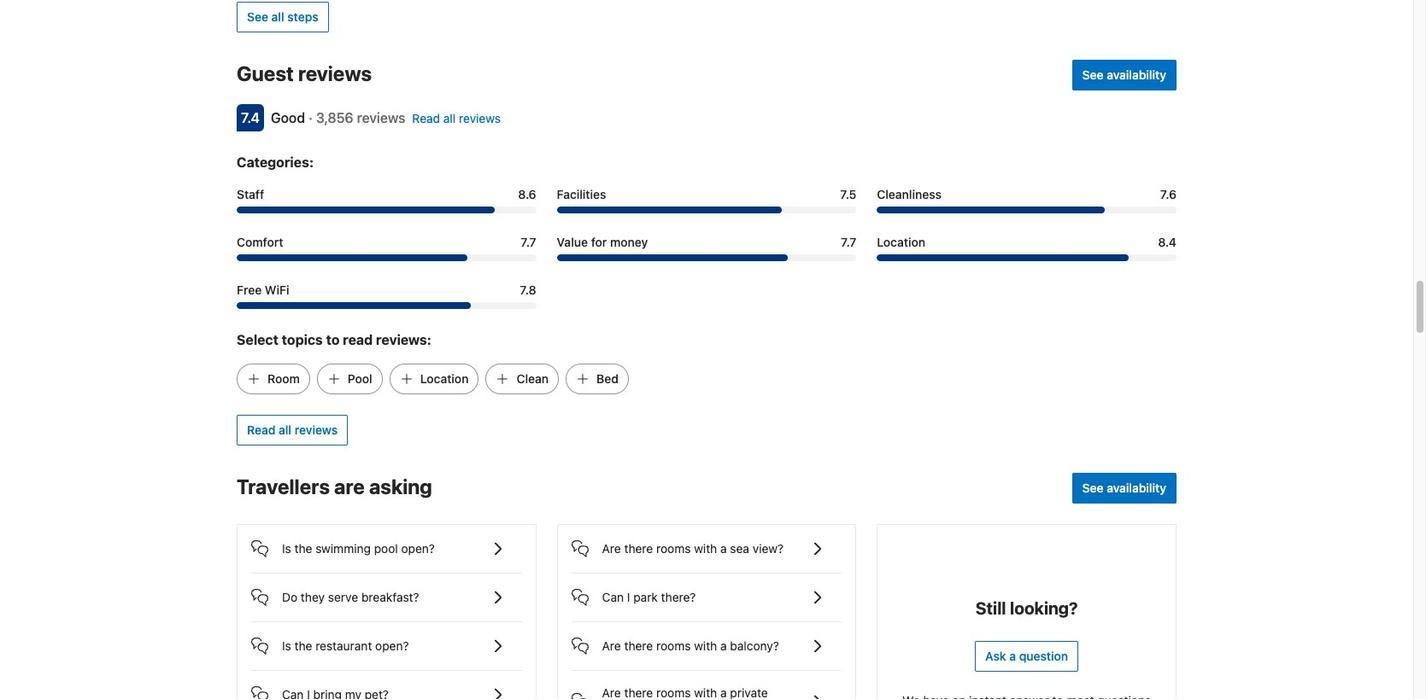 Task type: vqa. For each thing, say whether or not it's contained in the screenshot.
the bottom the Is
yes



Task type: describe. For each thing, give the bounding box(es) containing it.
bed
[[596, 371, 619, 386]]

serve
[[328, 590, 358, 605]]

there for are there rooms with a sea view?
[[624, 541, 653, 556]]

scored 7.4 element
[[237, 104, 264, 131]]

can i park there?
[[602, 590, 696, 605]]

topics
[[282, 332, 323, 347]]

restaurant
[[315, 639, 372, 653]]

still
[[976, 599, 1006, 618]]

free wifi
[[237, 282, 289, 297]]

i
[[627, 590, 630, 605]]

7.6
[[1160, 187, 1177, 201]]

view?
[[753, 541, 784, 556]]

1 vertical spatial all
[[443, 111, 456, 125]]

7.4
[[241, 110, 260, 125]]

steps
[[287, 9, 318, 24]]

read all reviews inside read all reviews button
[[247, 423, 338, 437]]

are there rooms with a sea view? button
[[571, 525, 842, 559]]

a for balcony?
[[720, 639, 727, 653]]

comfort
[[237, 235, 283, 249]]

the for restaurant
[[294, 639, 312, 653]]

pool
[[374, 541, 398, 556]]

pool
[[348, 371, 372, 386]]

cleanliness
[[877, 187, 942, 201]]

facilities
[[557, 187, 606, 201]]

review categories element
[[237, 152, 314, 172]]

all for see all steps button
[[271, 9, 284, 24]]

with for balcony?
[[694, 639, 717, 653]]

guest reviews
[[237, 61, 372, 85]]

good
[[271, 110, 305, 125]]

question
[[1019, 649, 1068, 664]]

7.7 for value for money
[[841, 235, 856, 249]]

see availability for guest reviews
[[1082, 67, 1166, 82]]

read all reviews button
[[237, 415, 348, 446]]

room
[[267, 371, 300, 386]]

8.4
[[1158, 235, 1177, 249]]

value for money
[[557, 235, 648, 249]]

0 vertical spatial read
[[412, 111, 440, 125]]

asking
[[369, 475, 432, 499]]

open? inside is the swimming pool open? button
[[401, 541, 435, 556]]

7.7 for comfort
[[521, 235, 536, 249]]

are there rooms with a sea view?
[[602, 541, 784, 556]]

reviews:
[[376, 332, 431, 347]]

rated good element
[[271, 110, 305, 125]]

staff 8.6 meter
[[237, 206, 536, 213]]

wifi
[[265, 282, 289, 297]]

1 vertical spatial location
[[420, 371, 469, 386]]

read inside read all reviews button
[[247, 423, 275, 437]]

3,856
[[316, 110, 353, 125]]

see availability button for travellers are asking
[[1072, 473, 1177, 504]]

0 vertical spatial location
[[877, 235, 925, 249]]

are there rooms with a balcony? button
[[571, 623, 842, 657]]

free
[[237, 282, 262, 297]]

7.8
[[520, 282, 536, 297]]

is the restaurant open?
[[282, 639, 409, 653]]

ask a question button
[[975, 641, 1078, 672]]

see inside button
[[247, 9, 268, 24]]

clean
[[516, 371, 549, 386]]

is for is the restaurant open?
[[282, 639, 291, 653]]

do they serve breakfast?
[[282, 590, 419, 605]]

a inside button
[[1009, 649, 1016, 664]]

sea
[[730, 541, 749, 556]]



Task type: locate. For each thing, give the bounding box(es) containing it.
is up do
[[282, 541, 291, 556]]

a inside 'button'
[[720, 639, 727, 653]]

see for guest reviews
[[1082, 67, 1104, 82]]

travellers are asking
[[237, 475, 432, 499]]

0 vertical spatial see availability
[[1082, 67, 1166, 82]]

location down reviews:
[[420, 371, 469, 386]]

1 horizontal spatial 7.7
[[841, 235, 856, 249]]

a right ask
[[1009, 649, 1016, 664]]

reviews inside read all reviews button
[[295, 423, 338, 437]]

1 there from the top
[[624, 541, 653, 556]]

are for are there rooms with a sea view?
[[602, 541, 621, 556]]

1 are from the top
[[602, 541, 621, 556]]

see all steps
[[247, 9, 318, 24]]

1 availability from the top
[[1107, 67, 1166, 82]]

ask a question
[[985, 649, 1068, 664]]

see availability button for guest reviews
[[1072, 59, 1177, 90]]

open?
[[401, 541, 435, 556], [375, 639, 409, 653]]

the
[[294, 541, 312, 556], [294, 639, 312, 653]]

1 7.7 from the left
[[521, 235, 536, 249]]

a left balcony?
[[720, 639, 727, 653]]

money
[[610, 235, 648, 249]]

there up the park
[[624, 541, 653, 556]]

the left restaurant
[[294, 639, 312, 653]]

7.7
[[521, 235, 536, 249], [841, 235, 856, 249]]

1 vertical spatial see availability
[[1082, 481, 1166, 495]]

see for travellers are asking
[[1082, 481, 1104, 495]]

for
[[591, 235, 607, 249]]

2 the from the top
[[294, 639, 312, 653]]

categories:
[[237, 154, 314, 170]]

with for sea
[[694, 541, 717, 556]]

a for sea
[[720, 541, 727, 556]]

there
[[624, 541, 653, 556], [624, 639, 653, 653]]

they
[[301, 590, 325, 605]]

2 see availability button from the top
[[1072, 473, 1177, 504]]

7.7 left 'value'
[[521, 235, 536, 249]]

read
[[343, 332, 373, 347]]

guest
[[237, 61, 294, 85]]

rooms inside button
[[656, 541, 691, 556]]

location down cleanliness
[[877, 235, 925, 249]]

0 horizontal spatial 7.7
[[521, 235, 536, 249]]

2 7.7 from the left
[[841, 235, 856, 249]]

ask
[[985, 649, 1006, 664]]

1 horizontal spatial read all reviews
[[412, 111, 501, 125]]

are inside button
[[602, 541, 621, 556]]

0 vertical spatial is
[[282, 541, 291, 556]]

the for swimming
[[294, 541, 312, 556]]

1 vertical spatial rooms
[[656, 639, 691, 653]]

2 vertical spatial all
[[279, 423, 291, 437]]

1 with from the top
[[694, 541, 717, 556]]

there down the park
[[624, 639, 653, 653]]

2 is from the top
[[282, 639, 291, 653]]

rooms down "there?"
[[656, 639, 691, 653]]

1 is from the top
[[282, 541, 291, 556]]

2 with from the top
[[694, 639, 717, 653]]

2 vertical spatial see
[[1082, 481, 1104, 495]]

0 vertical spatial rooms
[[656, 541, 691, 556]]

7.7 down '7.5'
[[841, 235, 856, 249]]

1 vertical spatial read all reviews
[[247, 423, 338, 437]]

0 vertical spatial there
[[624, 541, 653, 556]]

with inside 'button'
[[694, 639, 717, 653]]

1 see availability button from the top
[[1072, 59, 1177, 90]]

0 horizontal spatial location
[[420, 371, 469, 386]]

rooms for balcony?
[[656, 639, 691, 653]]

1 vertical spatial are
[[602, 639, 621, 653]]

2 there from the top
[[624, 639, 653, 653]]

all inside see all steps button
[[271, 9, 284, 24]]

a left sea
[[720, 541, 727, 556]]

is the restaurant open? button
[[251, 623, 522, 657]]

read
[[412, 111, 440, 125], [247, 423, 275, 437]]

still looking?
[[976, 599, 1078, 618]]

location
[[877, 235, 925, 249], [420, 371, 469, 386]]

0 vertical spatial the
[[294, 541, 312, 556]]

1 vertical spatial open?
[[375, 639, 409, 653]]

rooms
[[656, 541, 691, 556], [656, 639, 691, 653]]

the left swimming
[[294, 541, 312, 556]]

there inside 'button'
[[624, 639, 653, 653]]

rooms inside 'button'
[[656, 639, 691, 653]]

can
[[602, 590, 624, 605]]

1 vertical spatial see
[[1082, 67, 1104, 82]]

free wifi 7.8 meter
[[237, 302, 536, 309]]

0 vertical spatial are
[[602, 541, 621, 556]]

1 vertical spatial with
[[694, 639, 717, 653]]

park
[[633, 590, 658, 605]]

1 vertical spatial is
[[282, 639, 291, 653]]

there inside button
[[624, 541, 653, 556]]

see
[[247, 9, 268, 24], [1082, 67, 1104, 82], [1082, 481, 1104, 495]]

all for read all reviews button on the bottom
[[279, 423, 291, 437]]

see availability button
[[1072, 59, 1177, 90], [1072, 473, 1177, 504]]

reviews
[[298, 61, 372, 85], [357, 110, 405, 125], [459, 111, 501, 125], [295, 423, 338, 437]]

all inside read all reviews button
[[279, 423, 291, 437]]

can i park there? button
[[571, 574, 842, 608]]

do
[[282, 590, 297, 605]]

value
[[557, 235, 588, 249]]

are
[[334, 475, 365, 499]]

swimming
[[315, 541, 371, 556]]

1 rooms from the top
[[656, 541, 691, 556]]

there for are there rooms with a balcony?
[[624, 639, 653, 653]]

guest reviews element
[[237, 59, 1065, 87]]

1 vertical spatial there
[[624, 639, 653, 653]]

a inside button
[[720, 541, 727, 556]]

rooms up "there?"
[[656, 541, 691, 556]]

there?
[[661, 590, 696, 605]]

1 horizontal spatial read
[[412, 111, 440, 125]]

cleanliness 7.6 meter
[[877, 206, 1177, 213]]

0 vertical spatial see
[[247, 9, 268, 24]]

with left sea
[[694, 541, 717, 556]]

are
[[602, 541, 621, 556], [602, 639, 621, 653]]

1 the from the top
[[294, 541, 312, 556]]

0 vertical spatial with
[[694, 541, 717, 556]]

0 vertical spatial all
[[271, 9, 284, 24]]

2 availability from the top
[[1107, 481, 1166, 495]]

open? right pool
[[401, 541, 435, 556]]

is down do
[[282, 639, 291, 653]]

0 horizontal spatial read
[[247, 423, 275, 437]]

0 vertical spatial open?
[[401, 541, 435, 556]]

staff
[[237, 187, 264, 201]]

value for money 7.7 meter
[[557, 254, 856, 261]]

1 vertical spatial see availability button
[[1072, 473, 1177, 504]]

are for are there rooms with a balcony?
[[602, 639, 621, 653]]

do they serve breakfast? button
[[251, 574, 522, 608]]

1 see availability from the top
[[1082, 67, 1166, 82]]

a
[[720, 541, 727, 556], [720, 639, 727, 653], [1009, 649, 1016, 664]]

1 vertical spatial availability
[[1107, 481, 1166, 495]]

with
[[694, 541, 717, 556], [694, 639, 717, 653]]

see availability for travellers are asking
[[1082, 481, 1166, 495]]

are up can
[[602, 541, 621, 556]]

all
[[271, 9, 284, 24], [443, 111, 456, 125], [279, 423, 291, 437]]

select topics to read reviews:
[[237, 332, 431, 347]]

see availability
[[1082, 67, 1166, 82], [1082, 481, 1166, 495]]

open? right restaurant
[[375, 639, 409, 653]]

rooms for sea
[[656, 541, 691, 556]]

breakfast?
[[361, 590, 419, 605]]

2 see availability from the top
[[1082, 481, 1166, 495]]

are inside 'button'
[[602, 639, 621, 653]]

1 vertical spatial read
[[247, 423, 275, 437]]

open? inside is the restaurant open? button
[[375, 639, 409, 653]]

8.6
[[518, 187, 536, 201]]

with inside button
[[694, 541, 717, 556]]

0 vertical spatial see availability button
[[1072, 59, 1177, 90]]

are down can
[[602, 639, 621, 653]]

is the swimming pool open?
[[282, 541, 435, 556]]

·
[[309, 110, 313, 125]]

availability for travellers are asking
[[1107, 481, 1166, 495]]

0 vertical spatial read all reviews
[[412, 111, 501, 125]]

is
[[282, 541, 291, 556], [282, 639, 291, 653]]

to
[[326, 332, 340, 347]]

good · 3,856 reviews
[[271, 110, 405, 125]]

location 8.4 meter
[[877, 254, 1177, 261]]

balcony?
[[730, 639, 779, 653]]

1 vertical spatial the
[[294, 639, 312, 653]]

travellers
[[237, 475, 330, 499]]

select
[[237, 332, 279, 347]]

availability for guest reviews
[[1107, 67, 1166, 82]]

looking?
[[1010, 599, 1078, 618]]

with left balcony?
[[694, 639, 717, 653]]

7.5
[[840, 187, 856, 201]]

0 vertical spatial availability
[[1107, 67, 1166, 82]]

availability
[[1107, 67, 1166, 82], [1107, 481, 1166, 495]]

comfort 7.7 meter
[[237, 254, 536, 261]]

2 rooms from the top
[[656, 639, 691, 653]]

2 are from the top
[[602, 639, 621, 653]]

see all steps button
[[237, 1, 329, 32]]

0 horizontal spatial read all reviews
[[247, 423, 338, 437]]

is the swimming pool open? button
[[251, 525, 522, 559]]

are there rooms with a balcony?
[[602, 639, 779, 653]]

facilities 7.5 meter
[[557, 206, 856, 213]]

read all reviews
[[412, 111, 501, 125], [247, 423, 338, 437]]

reviews inside guest reviews element
[[298, 61, 372, 85]]

1 horizontal spatial location
[[877, 235, 925, 249]]

is for is the swimming pool open?
[[282, 541, 291, 556]]



